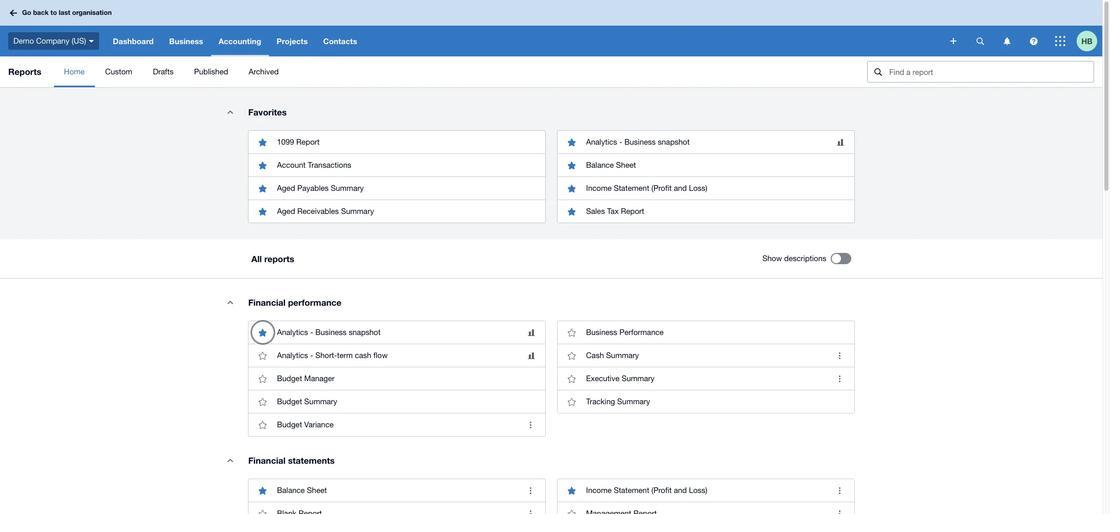 Task type: locate. For each thing, give the bounding box(es) containing it.
0 vertical spatial and
[[674, 184, 687, 193]]

more options image inside executive summary link
[[830, 369, 851, 389]]

summary for executive summary
[[622, 375, 655, 383]]

1 loss) from the top
[[689, 184, 708, 193]]

1 horizontal spatial balance
[[587, 161, 614, 170]]

balance sheet up tax
[[587, 161, 636, 170]]

0 vertical spatial statement
[[614, 184, 650, 193]]

1 vertical spatial income
[[587, 487, 612, 495]]

0 vertical spatial budget
[[277, 375, 302, 383]]

financial for financial statements
[[248, 456, 286, 467]]

favorite image inside budget manager link
[[253, 369, 273, 389]]

to
[[51, 8, 57, 17]]

favorite image for analytics - short-term cash flow
[[253, 346, 273, 366]]

navigation containing dashboard
[[105, 26, 944, 57]]

remove favorite image inside balance sheet link
[[253, 481, 273, 501]]

0 vertical spatial income statement (profit and loss)
[[587, 184, 708, 193]]

1 vertical spatial statement
[[614, 487, 650, 495]]

summary
[[331, 184, 364, 193], [341, 207, 374, 216], [606, 351, 639, 360], [622, 375, 655, 383], [304, 398, 337, 406], [618, 398, 651, 406]]

go back to last organisation
[[22, 8, 112, 17]]

budget down budget summary
[[277, 421, 302, 430]]

2 income from the top
[[587, 487, 612, 495]]

aged payables summary
[[277, 184, 364, 193]]

all
[[252, 254, 262, 264]]

navigation
[[105, 26, 944, 57]]

0 vertical spatial sheet
[[616, 161, 636, 170]]

go back to last organisation link
[[6, 4, 118, 22]]

drafts link
[[143, 57, 184, 87]]

remove favorite image inside sales tax report link
[[562, 201, 582, 222]]

aged for aged payables summary
[[277, 184, 295, 193]]

0 vertical spatial (profit
[[652, 184, 672, 193]]

cash
[[355, 351, 372, 360]]

and
[[674, 184, 687, 193], [674, 487, 687, 495]]

balance
[[587, 161, 614, 170], [277, 487, 305, 495]]

0 horizontal spatial snapshot
[[349, 328, 381, 337]]

favorite image inside budget variance link
[[253, 415, 273, 436]]

more options image inside cash summary link
[[830, 346, 851, 366]]

0 vertical spatial analytics
[[587, 138, 618, 146]]

1 horizontal spatial balance sheet
[[587, 161, 636, 170]]

2 vertical spatial analytics
[[277, 351, 308, 360]]

3 budget from the top
[[277, 421, 302, 430]]

2 expand report group image from the top
[[220, 451, 241, 471]]

0 horizontal spatial sheet
[[307, 487, 327, 495]]

more information about analytics - business snapshot image
[[837, 139, 844, 146], [528, 330, 535, 336]]

1 horizontal spatial sheet
[[616, 161, 636, 170]]

remove favorite image inside account transactions link
[[253, 155, 273, 176]]

more options image
[[521, 415, 541, 436], [521, 481, 541, 501], [830, 481, 851, 501], [830, 504, 851, 515]]

1 vertical spatial analytics
[[277, 328, 308, 337]]

0 vertical spatial report
[[296, 138, 320, 146]]

0 horizontal spatial balance
[[277, 487, 305, 495]]

income statement (profit and loss) for 2nd income statement (profit and loss) link
[[587, 487, 708, 495]]

favorite image
[[562, 323, 582, 343], [253, 346, 273, 366], [562, 346, 582, 366], [253, 369, 273, 389], [253, 392, 273, 413], [562, 504, 582, 515]]

1 vertical spatial report
[[621, 207, 645, 216]]

tracking summary
[[587, 398, 651, 406]]

0 vertical spatial income statement (profit and loss) link
[[558, 177, 855, 200]]

2 loss) from the top
[[689, 487, 708, 495]]

balance up sales
[[587, 161, 614, 170]]

0 vertical spatial income
[[587, 184, 612, 193]]

back
[[33, 8, 49, 17]]

aged down "account"
[[277, 184, 295, 193]]

hb button
[[1077, 26, 1103, 57]]

svg image inside go back to last organisation link
[[10, 10, 17, 16]]

1 horizontal spatial svg image
[[89, 40, 94, 43]]

favorite image for executive summary
[[562, 369, 582, 389]]

0 horizontal spatial report
[[296, 138, 320, 146]]

1 financial from the top
[[248, 297, 286, 308]]

loss)
[[689, 184, 708, 193], [689, 487, 708, 495]]

balance sheet
[[587, 161, 636, 170], [277, 487, 327, 495]]

1 horizontal spatial balance sheet link
[[558, 154, 855, 177]]

1 vertical spatial aged
[[277, 207, 295, 216]]

transactions
[[308, 161, 352, 170]]

flow
[[374, 351, 388, 360]]

financial left statements
[[248, 456, 286, 467]]

0 vertical spatial snapshot
[[658, 138, 690, 146]]

analytics - short-term cash flow
[[277, 351, 388, 360]]

descriptions
[[785, 254, 827, 263]]

favorite image inside tracking summary link
[[562, 392, 582, 413]]

0 horizontal spatial analytics - business snapshot
[[277, 328, 381, 337]]

None field
[[868, 61, 1095, 83]]

income statement (profit and loss) link
[[558, 177, 855, 200], [558, 480, 855, 502]]

summary up executive summary on the bottom of the page
[[606, 351, 639, 360]]

1099 report
[[277, 138, 320, 146]]

report
[[296, 138, 320, 146], [621, 207, 645, 216]]

analytics for analytics
[[277, 328, 308, 337]]

financial statements
[[248, 456, 335, 467]]

aged left receivables in the top left of the page
[[277, 207, 295, 216]]

0 horizontal spatial balance sheet link
[[248, 480, 545, 502]]

1 expand report group image from the top
[[220, 292, 241, 313]]

income
[[587, 184, 612, 193], [587, 487, 612, 495]]

0 horizontal spatial more information about analytics - business snapshot image
[[528, 330, 535, 336]]

2 vertical spatial more options image
[[521, 504, 541, 515]]

sheet down statements
[[307, 487, 327, 495]]

term
[[337, 351, 353, 360]]

sales tax report link
[[558, 200, 855, 223]]

snapshot
[[658, 138, 690, 146], [349, 328, 381, 337]]

home
[[64, 67, 85, 76]]

analytics
[[587, 138, 618, 146], [277, 328, 308, 337], [277, 351, 308, 360]]

0 vertical spatial balance
[[587, 161, 614, 170]]

receivables
[[297, 207, 339, 216]]

1 and from the top
[[674, 184, 687, 193]]

financial down all reports
[[248, 297, 286, 308]]

1 vertical spatial and
[[674, 487, 687, 495]]

1 vertical spatial loss)
[[689, 487, 708, 495]]

favorite image inside budget summary link
[[253, 392, 273, 413]]

more options image for cash summary
[[830, 346, 851, 366]]

budget for budget variance
[[277, 421, 302, 430]]

more options image for income statement (profit and loss)
[[830, 481, 851, 501]]

1 horizontal spatial analytics - business snapshot
[[587, 138, 690, 146]]

analytics - business snapshot for sheet
[[587, 138, 690, 146]]

2 vertical spatial budget
[[277, 421, 302, 430]]

0 vertical spatial -
[[620, 138, 623, 146]]

remove favorite image down financial performance
[[253, 323, 273, 343]]

expand report group image for financial statements
[[220, 451, 241, 471]]

more information about analytics - business snapshot image for income statement (profit and loss)
[[837, 139, 844, 146]]

cash summary
[[587, 351, 639, 360]]

summary up tracking summary
[[622, 375, 655, 383]]

svg image
[[10, 10, 17, 16], [1030, 37, 1038, 45], [89, 40, 94, 43]]

aged receivables summary link
[[248, 200, 545, 223]]

menu
[[54, 57, 860, 87]]

1 (profit from the top
[[652, 184, 672, 193]]

report right tax
[[621, 207, 645, 216]]

1 vertical spatial (profit
[[652, 487, 672, 495]]

income statement (profit and loss)
[[587, 184, 708, 193], [587, 487, 708, 495]]

1 vertical spatial expand report group image
[[220, 451, 241, 471]]

1 vertical spatial balance
[[277, 487, 305, 495]]

drafts
[[153, 67, 174, 76]]

summary right receivables in the top left of the page
[[341, 207, 374, 216]]

sales
[[587, 207, 605, 216]]

2 income statement (profit and loss) link from the top
[[558, 480, 855, 502]]

budget variance
[[277, 421, 334, 430]]

1 vertical spatial snapshot
[[349, 328, 381, 337]]

balance down financial statements
[[277, 487, 305, 495]]

1 vertical spatial income statement (profit and loss) link
[[558, 480, 855, 502]]

budget
[[277, 375, 302, 383], [277, 398, 302, 406], [277, 421, 302, 430]]

2 income statement (profit and loss) from the top
[[587, 487, 708, 495]]

performance
[[288, 297, 342, 308]]

business inside dropdown button
[[169, 36, 203, 46]]

balance sheet down statements
[[277, 487, 327, 495]]

business
[[169, 36, 203, 46], [625, 138, 656, 146], [316, 328, 347, 337], [587, 328, 618, 337]]

tracking summary link
[[558, 390, 855, 414]]

0 vertical spatial more options image
[[830, 346, 851, 366]]

demo company (us)
[[13, 36, 86, 45]]

remove favorite image
[[253, 132, 273, 153], [562, 132, 582, 153], [253, 155, 273, 176], [562, 155, 582, 176], [562, 178, 582, 199], [253, 201, 273, 222], [562, 481, 582, 501]]

summary down manager
[[304, 398, 337, 406]]

remove favorite image left sales
[[562, 201, 582, 222]]

2 financial from the top
[[248, 456, 286, 467]]

1 vertical spatial analytics - business snapshot
[[277, 328, 381, 337]]

more options image for balance sheet
[[521, 481, 541, 501]]

1 budget from the top
[[277, 375, 302, 383]]

1 vertical spatial more options image
[[830, 369, 851, 389]]

(profit
[[652, 184, 672, 193], [652, 487, 672, 495]]

financial for financial performance
[[248, 297, 286, 308]]

0 vertical spatial balance sheet link
[[558, 154, 855, 177]]

business performance link
[[558, 322, 855, 344]]

1 vertical spatial budget
[[277, 398, 302, 406]]

budget for budget summary
[[277, 398, 302, 406]]

sheet
[[616, 161, 636, 170], [307, 487, 327, 495]]

sales tax report
[[587, 207, 645, 216]]

aged
[[277, 184, 295, 193], [277, 207, 295, 216]]

last
[[59, 8, 70, 17]]

1 vertical spatial income statement (profit and loss)
[[587, 487, 708, 495]]

0 vertical spatial expand report group image
[[220, 292, 241, 313]]

analytics - business snapshot
[[587, 138, 690, 146], [277, 328, 381, 337]]

budget up budget variance
[[277, 398, 302, 406]]

2 budget from the top
[[277, 398, 302, 406]]

1 aged from the top
[[277, 184, 295, 193]]

demo company (us) button
[[0, 26, 105, 57]]

income statement (profit and loss) for second income statement (profit and loss) link from the bottom of the page
[[587, 184, 708, 193]]

remove favorite image
[[253, 178, 273, 199], [562, 201, 582, 222], [253, 323, 273, 343], [253, 481, 273, 501]]

1 vertical spatial more information about analytics - business snapshot image
[[528, 330, 535, 336]]

0 vertical spatial aged
[[277, 184, 295, 193]]

1 income statement (profit and loss) from the top
[[587, 184, 708, 193]]

1 horizontal spatial snapshot
[[658, 138, 690, 146]]

remove favorite image down financial statements
[[253, 481, 273, 501]]

remove favorite image left payables
[[253, 178, 273, 199]]

0 horizontal spatial svg image
[[10, 10, 17, 16]]

1 vertical spatial balance sheet link
[[248, 480, 545, 502]]

favorite image
[[562, 369, 582, 389], [562, 392, 582, 413], [253, 415, 273, 436], [253, 504, 273, 515]]

1099 report link
[[248, 131, 545, 154]]

1 vertical spatial balance sheet
[[277, 487, 327, 495]]

more options image
[[830, 346, 851, 366], [830, 369, 851, 389], [521, 504, 541, 515]]

0 vertical spatial financial
[[248, 297, 286, 308]]

banner
[[0, 0, 1103, 57]]

statement
[[614, 184, 650, 193], [614, 487, 650, 495]]

0 vertical spatial analytics - business snapshot
[[587, 138, 690, 146]]

2 aged from the top
[[277, 207, 295, 216]]

executive
[[587, 375, 620, 383]]

svg image inside the demo company (us) popup button
[[89, 40, 94, 43]]

budget summary
[[277, 398, 337, 406]]

0 vertical spatial more information about analytics - business snapshot image
[[837, 139, 844, 146]]

expand report group image
[[220, 292, 241, 313], [220, 451, 241, 471]]

summary down executive summary on the bottom of the page
[[618, 398, 651, 406]]

budget manager
[[277, 375, 335, 383]]

sheet up sales tax report
[[616, 161, 636, 170]]

remove favorite image for aged payables summary
[[253, 178, 273, 199]]

1 vertical spatial sheet
[[307, 487, 327, 495]]

1 vertical spatial financial
[[248, 456, 286, 467]]

1 horizontal spatial more information about analytics - business snapshot image
[[837, 139, 844, 146]]

favorite image inside business performance link
[[562, 323, 582, 343]]

home link
[[54, 57, 95, 87]]

tracking
[[587, 398, 615, 406]]

contacts button
[[316, 26, 365, 57]]

budget up budget summary
[[277, 375, 302, 383]]

1 vertical spatial -
[[310, 328, 313, 337]]

report right 1099
[[296, 138, 320, 146]]

favorite image for budget variance
[[253, 415, 273, 436]]

svg image
[[1056, 36, 1066, 46], [977, 37, 985, 45], [1004, 37, 1011, 45], [951, 38, 957, 44]]

1 horizontal spatial report
[[621, 207, 645, 216]]

financial
[[248, 297, 286, 308], [248, 456, 286, 467]]

2 and from the top
[[674, 487, 687, 495]]

favorite image inside executive summary link
[[562, 369, 582, 389]]

0 vertical spatial loss)
[[689, 184, 708, 193]]

remove favorite image inside aged payables summary link
[[253, 178, 273, 199]]



Task type: describe. For each thing, give the bounding box(es) containing it.
analytics - business snapshot for -
[[277, 328, 381, 337]]

variance
[[304, 421, 334, 430]]

budget for budget manager
[[277, 375, 302, 383]]

aged receivables summary
[[277, 207, 374, 216]]

budget summary link
[[248, 390, 545, 414]]

remove favorite image inside aged receivables summary link
[[253, 201, 273, 222]]

more options image for executive summary
[[830, 369, 851, 389]]

analytics for balance
[[587, 138, 618, 146]]

2 statement from the top
[[614, 487, 650, 495]]

summary for budget summary
[[304, 398, 337, 406]]

2 (profit from the top
[[652, 487, 672, 495]]

summary for tracking summary
[[618, 398, 651, 406]]

budget variance link
[[248, 414, 545, 437]]

0 vertical spatial balance sheet
[[587, 161, 636, 170]]

Find a report text field
[[889, 62, 1094, 82]]

snapshot for analytics - short-term cash flow
[[349, 328, 381, 337]]

summary down transactions
[[331, 184, 364, 193]]

favorites
[[248, 107, 287, 118]]

projects
[[277, 36, 308, 46]]

accounting button
[[211, 26, 269, 57]]

demo
[[13, 36, 34, 45]]

show
[[763, 254, 783, 263]]

go
[[22, 8, 31, 17]]

reports
[[264, 254, 295, 264]]

dashboard link
[[105, 26, 162, 57]]

budget manager link
[[248, 367, 545, 390]]

cash summary link
[[558, 344, 855, 367]]

account
[[277, 161, 306, 170]]

reports
[[8, 66, 41, 77]]

aged payables summary link
[[248, 177, 545, 200]]

favorite image for cash summary
[[562, 346, 582, 366]]

financial performance
[[248, 297, 342, 308]]

archived link
[[239, 57, 289, 87]]

remove favorite image for balance sheet
[[253, 481, 273, 501]]

company
[[36, 36, 69, 45]]

more options image for budget variance
[[521, 415, 541, 436]]

1 income from the top
[[587, 184, 612, 193]]

account transactions
[[277, 161, 352, 170]]

dashboard
[[113, 36, 154, 46]]

summary for cash summary
[[606, 351, 639, 360]]

loss) for 2nd income statement (profit and loss) link
[[689, 487, 708, 495]]

hb
[[1082, 36, 1093, 45]]

snapshot for balance sheet
[[658, 138, 690, 146]]

more information about analytics - short-term cash flow image
[[528, 353, 535, 359]]

tax
[[607, 207, 619, 216]]

remove favorite image for sales tax report
[[562, 201, 582, 222]]

show descriptions
[[763, 254, 827, 263]]

more information about analytics - business snapshot image for budget manager
[[528, 330, 535, 336]]

remove favorite image for analytics - business snapshot
[[253, 323, 273, 343]]

archived
[[249, 67, 279, 76]]

cash
[[587, 351, 604, 360]]

aged for aged receivables summary
[[277, 207, 295, 216]]

custom link
[[95, 57, 143, 87]]

- for -
[[310, 328, 313, 337]]

menu containing home
[[54, 57, 860, 87]]

1 income statement (profit and loss) link from the top
[[558, 177, 855, 200]]

custom
[[105, 67, 132, 76]]

all reports
[[252, 254, 295, 264]]

favorite image for budget summary
[[253, 392, 273, 413]]

executive summary link
[[558, 367, 855, 390]]

business button
[[162, 26, 211, 57]]

favorite image for budget manager
[[253, 369, 273, 389]]

projects button
[[269, 26, 316, 57]]

1 statement from the top
[[614, 184, 650, 193]]

banner containing hb
[[0, 0, 1103, 57]]

accounting
[[219, 36, 261, 46]]

payables
[[297, 184, 329, 193]]

favorite image for business performance
[[562, 323, 582, 343]]

statements
[[288, 456, 335, 467]]

manager
[[304, 375, 335, 383]]

published
[[194, 67, 228, 76]]

loss) for second income statement (profit and loss) link from the bottom of the page
[[689, 184, 708, 193]]

- for sheet
[[620, 138, 623, 146]]

expand report group image
[[220, 102, 241, 122]]

expand report group image for financial performance
[[220, 292, 241, 313]]

1099
[[277, 138, 294, 146]]

0 horizontal spatial balance sheet
[[277, 487, 327, 495]]

2 vertical spatial -
[[310, 351, 313, 360]]

2 horizontal spatial svg image
[[1030, 37, 1038, 45]]

remove favorite image inside the 1099 report link
[[253, 132, 273, 153]]

account transactions link
[[248, 154, 545, 177]]

short-
[[316, 351, 337, 360]]

business performance
[[587, 328, 664, 337]]

(us)
[[72, 36, 86, 45]]

executive summary
[[587, 375, 655, 383]]

organisation
[[72, 8, 112, 17]]

favorite image for tracking summary
[[562, 392, 582, 413]]

published link
[[184, 57, 239, 87]]

performance
[[620, 328, 664, 337]]

contacts
[[323, 36, 357, 46]]



Task type: vqa. For each thing, say whether or not it's contained in the screenshot.
Analytics - Business snapshot corresponding to -
yes



